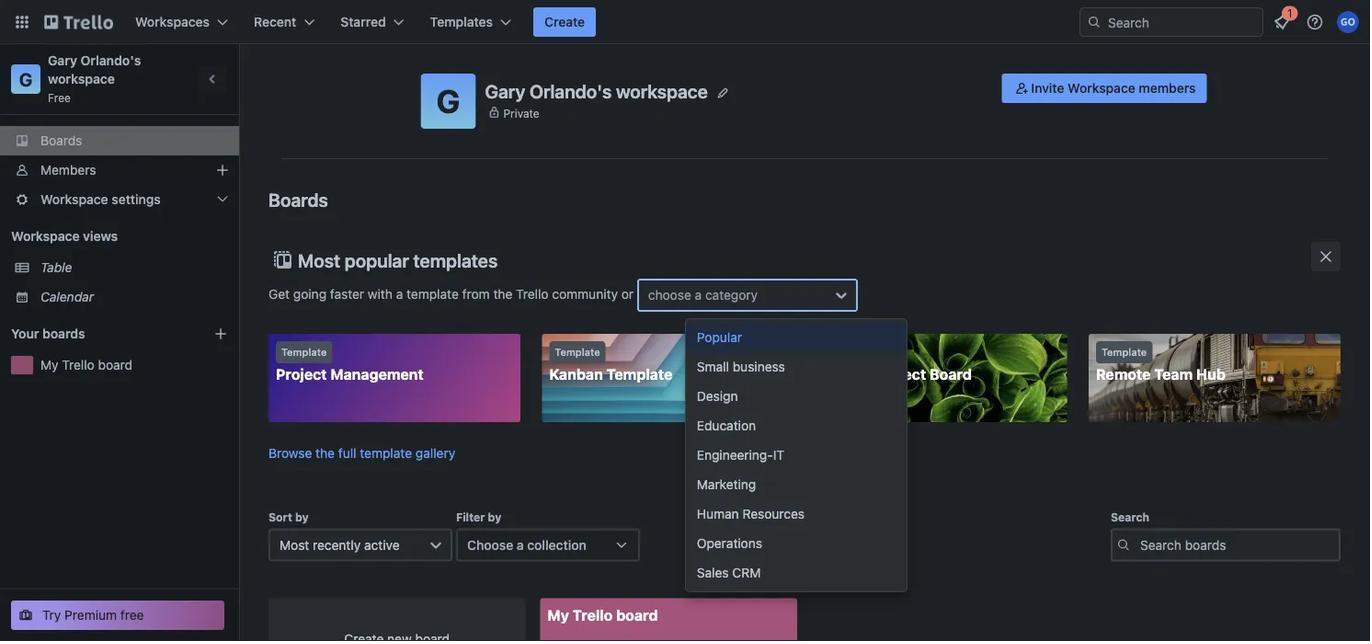 Task type: describe. For each thing, give the bounding box(es) containing it.
most popular templates
[[298, 249, 498, 271]]

management
[[331, 366, 424, 383]]

template simple project board
[[823, 346, 972, 383]]

Search text field
[[1111, 528, 1341, 561]]

try premium free button
[[11, 601, 224, 630]]

workspace for gary orlando's workspace free
[[48, 71, 115, 86]]

design
[[697, 389, 738, 404]]

workspace views
[[11, 229, 118, 244]]

active
[[364, 537, 400, 552]]

workspace navigation collapse icon image
[[201, 66, 226, 92]]

0 vertical spatial my trello board
[[40, 357, 133, 373]]

0 horizontal spatial my trello board link
[[40, 356, 228, 374]]

most for most recently active
[[280, 537, 309, 552]]

template for project
[[281, 346, 327, 358]]

from
[[462, 286, 490, 301]]

gary orlando's workspace link
[[48, 53, 144, 86]]

most for most popular templates
[[298, 249, 340, 271]]

crm
[[732, 565, 761, 580]]

it
[[773, 447, 785, 463]]

community
[[552, 286, 618, 301]]

business
[[733, 359, 785, 374]]

template remote team hub
[[1096, 346, 1226, 383]]

gary orlando's workspace free
[[48, 53, 144, 104]]

choose a collection
[[467, 537, 587, 552]]

template kanban template
[[549, 346, 673, 383]]

sort by
[[269, 511, 309, 524]]

boards
[[42, 326, 85, 341]]

browse the full template gallery link
[[269, 445, 455, 460]]

template for remote
[[1102, 346, 1147, 358]]

0 horizontal spatial a
[[396, 286, 403, 301]]

1 vertical spatial my
[[548, 606, 569, 623]]

kanban
[[549, 366, 603, 383]]

category
[[705, 287, 758, 303]]

template for kanban
[[555, 346, 600, 358]]

free
[[48, 91, 71, 104]]

education
[[697, 418, 756, 433]]

templates button
[[419, 7, 522, 37]]

1 vertical spatial trello
[[62, 357, 95, 373]]

try premium free
[[42, 608, 144, 623]]

browse the full template gallery
[[269, 445, 455, 460]]

gary orlando's workspace
[[485, 80, 708, 102]]

table link
[[40, 258, 228, 277]]

invite workspace members button
[[1002, 74, 1207, 103]]

your boards
[[11, 326, 85, 341]]

by for filter by
[[488, 511, 502, 524]]

starred button
[[330, 7, 415, 37]]

most recently active
[[280, 537, 400, 552]]

choose a category
[[648, 287, 758, 303]]

choose
[[648, 287, 692, 303]]

get going faster with a template from the trello community or
[[269, 286, 637, 301]]

or
[[621, 286, 634, 301]]

resources
[[743, 506, 805, 522]]

starred
[[341, 14, 386, 29]]

views
[[83, 229, 118, 244]]

gallery
[[416, 445, 455, 460]]

private
[[504, 106, 540, 119]]

primary element
[[0, 0, 1370, 44]]

filter by
[[456, 511, 502, 524]]

human
[[697, 506, 739, 522]]

sm image
[[1013, 79, 1031, 97]]

0 vertical spatial trello
[[516, 286, 549, 301]]

workspace settings
[[40, 192, 161, 207]]

create
[[545, 14, 585, 29]]

0 horizontal spatial board
[[98, 357, 133, 373]]

sales crm
[[697, 565, 761, 580]]

open information menu image
[[1306, 13, 1324, 31]]

gary for gary orlando's workspace
[[485, 80, 525, 102]]

going
[[293, 286, 327, 301]]

table
[[40, 260, 72, 275]]

0 horizontal spatial my
[[40, 357, 58, 373]]

with
[[368, 286, 393, 301]]

team
[[1155, 366, 1193, 383]]

calendar
[[40, 289, 94, 304]]

marketing
[[697, 477, 756, 492]]

small
[[697, 359, 729, 374]]

recent button
[[243, 7, 326, 37]]

project inside template project management
[[276, 366, 327, 383]]

back to home image
[[44, 7, 113, 37]]

hub
[[1197, 366, 1226, 383]]



Task type: vqa. For each thing, say whether or not it's contained in the screenshot.
topmost Starred Icon
no



Task type: locate. For each thing, give the bounding box(es) containing it.
the left full
[[316, 445, 335, 460]]

members
[[1139, 80, 1196, 96]]

a right choose
[[695, 287, 702, 303]]

g link
[[11, 64, 40, 94]]

0 horizontal spatial g
[[19, 68, 32, 90]]

remote
[[1096, 366, 1151, 383]]

by for sort by
[[295, 511, 309, 524]]

project inside "template simple project board"
[[875, 366, 926, 383]]

2 project from the left
[[875, 366, 926, 383]]

gary for gary orlando's workspace free
[[48, 53, 77, 68]]

workspace up free
[[48, 71, 115, 86]]

orlando's up private
[[530, 80, 612, 102]]

boards link
[[0, 126, 239, 155]]

my trello board down 'collection'
[[548, 606, 658, 623]]

1 vertical spatial board
[[616, 606, 658, 623]]

1 vertical spatial orlando's
[[530, 80, 612, 102]]

template inside template project management
[[281, 346, 327, 358]]

2 by from the left
[[488, 511, 502, 524]]

0 horizontal spatial boards
[[40, 133, 82, 148]]

1 vertical spatial boards
[[269, 189, 328, 210]]

g left private
[[437, 82, 460, 120]]

template project management
[[276, 346, 424, 383]]

your boards with 1 items element
[[11, 323, 186, 345]]

by right "filter"
[[488, 511, 502, 524]]

workspaces button
[[124, 7, 239, 37]]

1 vertical spatial my trello board link
[[540, 598, 797, 641]]

1 vertical spatial my trello board
[[548, 606, 658, 623]]

1 horizontal spatial the
[[493, 286, 513, 301]]

my
[[40, 357, 58, 373], [548, 606, 569, 623]]

members link
[[0, 155, 239, 185]]

workspace inside popup button
[[40, 192, 108, 207]]

workspace down members
[[40, 192, 108, 207]]

trello left 'community'
[[516, 286, 549, 301]]

browse
[[269, 445, 312, 460]]

a for choose a collection
[[517, 537, 524, 552]]

workspace
[[48, 71, 115, 86], [616, 80, 708, 102]]

template
[[407, 286, 459, 301], [360, 445, 412, 460]]

boards
[[40, 133, 82, 148], [269, 189, 328, 210]]

workspace settings button
[[0, 185, 239, 214]]

my trello board link down your boards with 1 items element on the bottom of the page
[[40, 356, 228, 374]]

board
[[98, 357, 133, 373], [616, 606, 658, 623]]

workspace inside button
[[1068, 80, 1136, 96]]

1 horizontal spatial trello
[[516, 286, 549, 301]]

1 horizontal spatial by
[[488, 511, 502, 524]]

my trello board link
[[40, 356, 228, 374], [540, 598, 797, 641]]

1 vertical spatial template
[[360, 445, 412, 460]]

my down 'collection'
[[548, 606, 569, 623]]

collection
[[527, 537, 587, 552]]

1 horizontal spatial project
[[875, 366, 926, 383]]

orlando's down back to home image
[[81, 53, 141, 68]]

1 horizontal spatial workspace
[[616, 80, 708, 102]]

1 horizontal spatial g
[[437, 82, 460, 120]]

workspace up table
[[11, 229, 80, 244]]

sort
[[269, 511, 292, 524]]

templates
[[430, 14, 493, 29]]

board
[[930, 366, 972, 383]]

workspace inside gary orlando's workspace free
[[48, 71, 115, 86]]

2 horizontal spatial trello
[[573, 606, 613, 623]]

g for g link in the top of the page
[[19, 68, 32, 90]]

orlando's inside gary orlando's workspace free
[[81, 53, 141, 68]]

0 horizontal spatial workspace
[[48, 71, 115, 86]]

1 horizontal spatial gary
[[485, 80, 525, 102]]

try
[[42, 608, 61, 623]]

1 project from the left
[[276, 366, 327, 383]]

1 horizontal spatial orlando's
[[530, 80, 612, 102]]

most down the sort by
[[280, 537, 309, 552]]

0 vertical spatial orlando's
[[81, 53, 141, 68]]

choose a collection button
[[456, 528, 640, 561]]

g button
[[421, 74, 476, 129]]

1 horizontal spatial boards
[[269, 189, 328, 210]]

template up remote
[[1102, 346, 1147, 358]]

template inside "template simple project board"
[[828, 346, 874, 358]]

project
[[276, 366, 327, 383], [875, 366, 926, 383]]

workspace for settings
[[40, 192, 108, 207]]

invite
[[1031, 80, 1065, 96]]

workspace for gary orlando's workspace
[[616, 80, 708, 102]]

by right sort
[[295, 511, 309, 524]]

sales
[[697, 565, 729, 580]]

my trello board link down sales
[[540, 598, 797, 641]]

template inside template remote team hub
[[1102, 346, 1147, 358]]

workspace right the invite at the top right of page
[[1068, 80, 1136, 96]]

project left board
[[875, 366, 926, 383]]

workspace for views
[[11, 229, 80, 244]]

the
[[493, 286, 513, 301], [316, 445, 335, 460]]

members
[[40, 162, 96, 178]]

gary
[[48, 53, 77, 68], [485, 80, 525, 102]]

engineering-it
[[697, 447, 785, 463]]

filter
[[456, 511, 485, 524]]

0 horizontal spatial my trello board
[[40, 357, 133, 373]]

Search field
[[1102, 8, 1263, 36]]

template right full
[[360, 445, 412, 460]]

1 horizontal spatial board
[[616, 606, 658, 623]]

faster
[[330, 286, 364, 301]]

a right with
[[396, 286, 403, 301]]

template right "kanban"
[[607, 366, 673, 383]]

boards inside "link"
[[40, 133, 82, 148]]

g inside button
[[437, 82, 460, 120]]

simple
[[823, 366, 872, 383]]

0 horizontal spatial trello
[[62, 357, 95, 373]]

a right the choose
[[517, 537, 524, 552]]

1 horizontal spatial my
[[548, 606, 569, 623]]

1 horizontal spatial my trello board link
[[540, 598, 797, 641]]

trello down "boards"
[[62, 357, 95, 373]]

gary orlando (garyorlando) image
[[1337, 11, 1359, 33]]

0 vertical spatial most
[[298, 249, 340, 271]]

engineering-
[[697, 447, 773, 463]]

orlando's for gary orlando's workspace
[[530, 80, 612, 102]]

g for "g" button at the left top of the page
[[437, 82, 460, 120]]

full
[[338, 445, 356, 460]]

invite workspace members
[[1031, 80, 1196, 96]]

2 vertical spatial workspace
[[11, 229, 80, 244]]

add board image
[[213, 327, 228, 341]]

workspaces
[[135, 14, 210, 29]]

0 vertical spatial my trello board link
[[40, 356, 228, 374]]

0 horizontal spatial project
[[276, 366, 327, 383]]

g
[[19, 68, 32, 90], [437, 82, 460, 120]]

recently
[[313, 537, 361, 552]]

0 horizontal spatial the
[[316, 445, 335, 460]]

0 vertical spatial workspace
[[1068, 80, 1136, 96]]

0 vertical spatial the
[[493, 286, 513, 301]]

trello down 'collection'
[[573, 606, 613, 623]]

a inside 'button'
[[517, 537, 524, 552]]

a
[[396, 286, 403, 301], [695, 287, 702, 303], [517, 537, 524, 552]]

1 vertical spatial workspace
[[40, 192, 108, 207]]

popular
[[345, 249, 409, 271]]

my trello board down your boards with 1 items element on the bottom of the page
[[40, 357, 133, 373]]

template down going
[[281, 346, 327, 358]]

1 by from the left
[[295, 511, 309, 524]]

gary inside gary orlando's workspace free
[[48, 53, 77, 68]]

most
[[298, 249, 340, 271], [280, 537, 309, 552]]

0 horizontal spatial gary
[[48, 53, 77, 68]]

0 horizontal spatial by
[[295, 511, 309, 524]]

orlando's for gary orlando's workspace free
[[81, 53, 141, 68]]

settings
[[112, 192, 161, 207]]

most up going
[[298, 249, 340, 271]]

2 vertical spatial trello
[[573, 606, 613, 623]]

1 horizontal spatial my trello board
[[548, 606, 658, 623]]

gary up private
[[485, 80, 525, 102]]

by
[[295, 511, 309, 524], [488, 511, 502, 524]]

premium
[[65, 608, 117, 623]]

template down templates
[[407, 286, 459, 301]]

0 vertical spatial gary
[[48, 53, 77, 68]]

1 vertical spatial gary
[[485, 80, 525, 102]]

template up simple
[[828, 346, 874, 358]]

a for choose a category
[[695, 287, 702, 303]]

template for simple
[[828, 346, 874, 358]]

get
[[269, 286, 290, 301]]

0 vertical spatial boards
[[40, 133, 82, 148]]

free
[[120, 608, 144, 623]]

template up "kanban"
[[555, 346, 600, 358]]

0 vertical spatial template
[[407, 286, 459, 301]]

orlando's
[[81, 53, 141, 68], [530, 80, 612, 102]]

templates
[[413, 249, 498, 271]]

project left 'management'
[[276, 366, 327, 383]]

0 horizontal spatial orlando's
[[81, 53, 141, 68]]

1 vertical spatial the
[[316, 445, 335, 460]]

workspace down the primary element
[[616, 80, 708, 102]]

recent
[[254, 14, 296, 29]]

search
[[1111, 511, 1150, 524]]

calendar link
[[40, 288, 228, 306]]

0 vertical spatial my
[[40, 357, 58, 373]]

create button
[[533, 7, 596, 37]]

choose
[[467, 537, 513, 552]]

g left gary orlando's workspace free
[[19, 68, 32, 90]]

search image
[[1087, 15, 1102, 29]]

1 horizontal spatial a
[[517, 537, 524, 552]]

operations
[[697, 536, 763, 551]]

my down your boards on the left bottom
[[40, 357, 58, 373]]

1 notification image
[[1271, 11, 1293, 33]]

small business
[[697, 359, 785, 374]]

gary up free
[[48, 53, 77, 68]]

0 vertical spatial board
[[98, 357, 133, 373]]

the right from
[[493, 286, 513, 301]]

1 vertical spatial most
[[280, 537, 309, 552]]

2 horizontal spatial a
[[695, 287, 702, 303]]

your
[[11, 326, 39, 341]]

template
[[281, 346, 327, 358], [555, 346, 600, 358], [828, 346, 874, 358], [1102, 346, 1147, 358], [607, 366, 673, 383]]

popular
[[697, 330, 742, 345]]

human resources
[[697, 506, 805, 522]]



